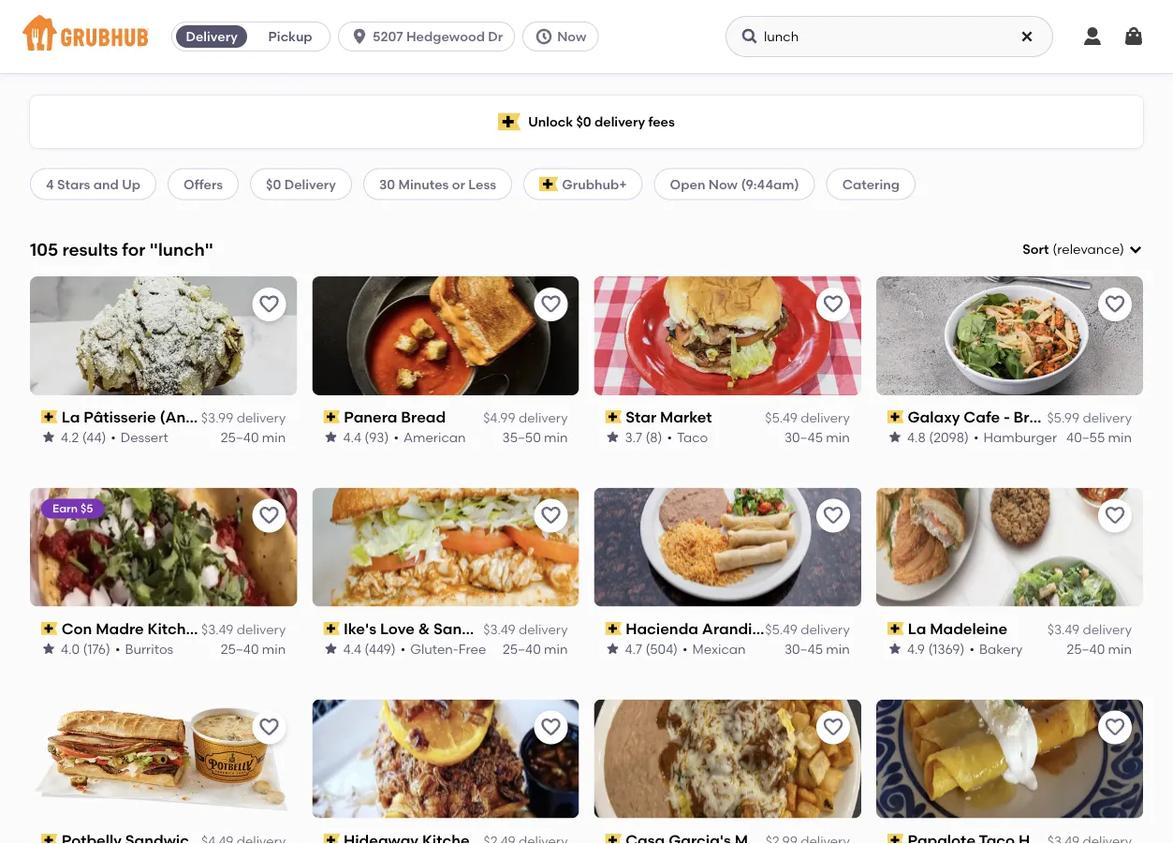 Task type: describe. For each thing, give the bounding box(es) containing it.
save this restaurant button for panera bread logo
[[534, 287, 568, 321]]

Search for food, convenience, alcohol... search field
[[726, 16, 1054, 57]]

catering
[[843, 176, 900, 192]]

hacienda arandinas
[[626, 619, 779, 638]]

ike's love & sandwiches
[[344, 619, 523, 638]]

4.8 (2098)
[[908, 429, 969, 445]]

panera
[[344, 408, 397, 426]]

4.2 (44)
[[61, 429, 106, 445]]

$3.49 delivery for la madeleine
[[1048, 622, 1133, 638]]

galaxy cafe - brodie ln logo image
[[877, 276, 1144, 395]]

30–45 min for star market
[[785, 429, 850, 445]]

ln
[[1066, 408, 1084, 426]]

stars
[[57, 176, 90, 192]]

galaxy
[[908, 408, 961, 426]]

unlock
[[529, 114, 573, 130]]

galaxy cafe - brodie ln
[[908, 408, 1084, 426]]

sandwiches
[[434, 619, 523, 638]]

30
[[379, 176, 396, 192]]

save this restaurant image for save this restaurant button related to star market logo at top
[[822, 293, 845, 316]]

)
[[1121, 241, 1125, 257]]

svg image inside 5207 hedgewood dr button
[[350, 27, 369, 46]]

none field containing sort
[[1023, 240, 1144, 259]]

save this restaurant button for potbelly sandwich works logo in the bottom left of the page
[[252, 711, 286, 744]]

(8)
[[646, 429, 663, 445]]

• for madre
[[115, 641, 120, 657]]

• gluten-free
[[401, 641, 486, 657]]

min for star market
[[827, 429, 850, 445]]

save this restaurant button for la pâtisserie (annie st) logo
[[252, 287, 286, 321]]

save this restaurant image for la pâtisserie (annie st) logo save this restaurant button
[[258, 293, 280, 316]]

main navigation navigation
[[0, 0, 1174, 73]]

save this restaurant button for hideaway kitchen & bar logo
[[534, 711, 568, 744]]

105 results for "lunch"
[[30, 239, 213, 260]]

fees
[[649, 114, 675, 130]]

pâtisserie
[[84, 408, 156, 426]]

25–40 for con madre kitchen
[[221, 641, 259, 657]]

unlock $0 delivery fees
[[529, 114, 675, 130]]

4.4 for panera bread
[[343, 429, 361, 445]]

open
[[670, 176, 706, 192]]

save this restaurant button for casa garcia's mexican restaurant logo
[[817, 711, 850, 744]]

gluten-
[[410, 641, 459, 657]]

subscription pass image for hacienda arandinas
[[606, 622, 622, 635]]

hideaway kitchen & bar logo image
[[312, 699, 579, 818]]

min for galaxy cafe - brodie ln
[[1109, 429, 1133, 445]]

hacienda
[[626, 619, 699, 638]]

star market
[[626, 408, 713, 426]]

$5.49 delivery for hacienda arandinas
[[766, 622, 850, 638]]

"lunch"
[[150, 239, 213, 260]]

delivery for hacienda arandinas
[[801, 622, 850, 638]]

4.4 for ike's love & sandwiches
[[343, 641, 361, 657]]

(93)
[[365, 429, 389, 445]]

(2098)
[[929, 429, 969, 445]]

(9:44am)
[[741, 176, 800, 192]]

30–45 min for hacienda arandinas
[[785, 641, 850, 657]]

delivery for star market
[[801, 410, 850, 426]]

for
[[122, 239, 146, 260]]

• burritos
[[115, 641, 174, 657]]

dr
[[488, 29, 503, 45]]

• dessert
[[111, 429, 168, 445]]

star icon image for la pâtisserie (annie st)
[[41, 430, 56, 445]]

delivery for la madeleine
[[1083, 622, 1133, 638]]

save this restaurant button for la madeleine logo
[[1099, 499, 1133, 533]]

• for cafe
[[974, 429, 979, 445]]

• for arandinas
[[683, 641, 688, 657]]

la for la pâtisserie (annie st)
[[62, 408, 80, 426]]

earn $5
[[52, 502, 93, 515]]

25–40 for ike's love & sandwiches
[[503, 641, 541, 657]]

• mexican
[[683, 641, 746, 657]]

la for la madeleine
[[908, 619, 927, 638]]

4.4 (449)
[[343, 641, 396, 657]]

hamburger
[[984, 429, 1058, 445]]

delivery for la pâtisserie (annie st)
[[237, 410, 286, 426]]

35–50
[[503, 429, 541, 445]]

$5.49 delivery for star market
[[766, 410, 850, 426]]

potbelly sandwich works logo image
[[30, 699, 297, 818]]

free
[[459, 641, 486, 657]]

0 horizontal spatial $0
[[266, 176, 281, 192]]

min for panera bread
[[544, 429, 568, 445]]

star icon image for star market
[[606, 430, 621, 445]]

save this restaurant image for the galaxy cafe - brodie ln logo
[[1105, 293, 1127, 316]]

love
[[380, 619, 415, 638]]

star icon image for ike's love & sandwiches
[[323, 641, 338, 656]]

panera bread logo image
[[312, 276, 579, 395]]

subscription pass image for star market
[[606, 410, 622, 424]]

35–50 min
[[503, 429, 568, 445]]

$5.49 for star market
[[766, 410, 798, 426]]

grubhub plus flag logo image for grubhub+
[[540, 177, 559, 192]]

ike's
[[344, 619, 377, 638]]

madeleine
[[930, 619, 1008, 638]]

earn
[[52, 502, 78, 515]]

offers
[[184, 176, 223, 192]]

papalote taco house logo image
[[877, 699, 1144, 818]]

svg image inside now button
[[535, 27, 554, 46]]

mexican
[[693, 641, 746, 657]]

grubhub+
[[562, 176, 627, 192]]

105
[[30, 239, 58, 260]]

(44)
[[82, 429, 106, 445]]

&
[[419, 619, 430, 638]]

$5.99 delivery
[[1048, 410, 1133, 426]]

less
[[469, 176, 497, 192]]

la pâtisserie (annie st) logo image
[[30, 276, 297, 395]]

25–40 min for la madeleine
[[1068, 641, 1133, 657]]

4.2
[[61, 429, 79, 445]]

now inside button
[[558, 29, 587, 45]]

min for la madeleine
[[1109, 641, 1133, 657]]

la pâtisserie (annie st)
[[62, 408, 232, 426]]

save this restaurant image for hacienda arandinas logo
[[822, 505, 845, 527]]

4.0 (176)
[[61, 641, 110, 657]]

min for ike's love & sandwiches
[[544, 641, 568, 657]]

bread
[[401, 408, 446, 426]]

(1369)
[[929, 641, 965, 657]]

la madeleine
[[908, 619, 1008, 638]]

sort ( relevance )
[[1023, 241, 1125, 257]]

$4.99 delivery
[[484, 410, 568, 426]]

4 stars and up
[[46, 176, 141, 192]]

now button
[[523, 22, 607, 52]]

• for pâtisserie
[[111, 429, 116, 445]]

delivery button
[[172, 22, 251, 52]]

save this restaurant image for save this restaurant button related to hideaway kitchen & bar logo
[[540, 716, 563, 739]]

3.7
[[625, 429, 643, 445]]



Task type: locate. For each thing, give the bounding box(es) containing it.
$3.99 delivery
[[201, 410, 286, 426]]

delivery left the pickup button
[[186, 29, 238, 45]]

0 vertical spatial delivery
[[186, 29, 238, 45]]

• down cafe
[[974, 429, 979, 445]]

dessert
[[121, 429, 168, 445]]

• for bread
[[394, 429, 399, 445]]

1 $5.49 from the top
[[766, 410, 798, 426]]

sort
[[1023, 241, 1050, 257]]

svg image
[[1082, 25, 1105, 48], [350, 27, 369, 46], [741, 27, 760, 46], [1020, 29, 1035, 44], [1129, 242, 1144, 257]]

• down love
[[401, 641, 406, 657]]

4.8
[[908, 429, 926, 445]]

2 30–45 min from the top
[[785, 641, 850, 657]]

0 vertical spatial grubhub plus flag logo image
[[499, 113, 521, 131]]

$4.99
[[484, 410, 516, 426]]

25–40
[[221, 429, 259, 445], [221, 641, 259, 657], [503, 641, 541, 657], [1068, 641, 1106, 657]]

2 horizontal spatial $3.49 delivery
[[1048, 622, 1133, 638]]

save this restaurant button for star market logo at top
[[817, 287, 850, 321]]

$3.99
[[201, 410, 234, 426]]

market
[[660, 408, 713, 426]]

save this restaurant button for papalote taco house logo
[[1099, 711, 1133, 744]]

25–40 down $3.99 delivery
[[221, 429, 259, 445]]

relevance
[[1058, 241, 1121, 257]]

5207 hedgewood dr button
[[338, 22, 523, 52]]

0 vertical spatial la
[[62, 408, 80, 426]]

$3.49 delivery for con madre kitchen
[[201, 622, 286, 638]]

1 30–45 min from the top
[[785, 429, 850, 445]]

1 horizontal spatial grubhub plus flag logo image
[[540, 177, 559, 192]]

2 30–45 from the top
[[785, 641, 824, 657]]

4.4 (93)
[[343, 429, 389, 445]]

• american
[[394, 429, 466, 445]]

save this restaurant image for ike's love & sandwiches logo
[[540, 505, 563, 527]]

star icon image for hacienda arandinas
[[606, 641, 621, 656]]

delivery for panera bread
[[519, 410, 568, 426]]

subscription pass image
[[41, 410, 58, 424], [606, 410, 622, 424], [41, 622, 58, 635], [606, 622, 622, 635], [888, 622, 904, 635], [323, 834, 340, 844], [888, 834, 904, 844]]

pickup button
[[251, 22, 330, 52]]

0 horizontal spatial svg image
[[535, 27, 554, 46]]

delivery
[[595, 114, 646, 130], [237, 410, 286, 426], [519, 410, 568, 426], [801, 410, 850, 426], [1083, 410, 1133, 426], [237, 622, 286, 638], [519, 622, 568, 638], [801, 622, 850, 638], [1083, 622, 1133, 638]]

subscription pass image for galaxy cafe - brodie ln
[[888, 410, 904, 424]]

1 30–45 from the top
[[785, 429, 824, 445]]

0 horizontal spatial grubhub plus flag logo image
[[499, 113, 521, 131]]

save this restaurant image for panera bread logo
[[540, 293, 563, 316]]

25–40 right burritos
[[221, 641, 259, 657]]

save this restaurant button for ike's love & sandwiches logo
[[534, 499, 568, 533]]

1 horizontal spatial $3.49
[[484, 622, 516, 638]]

la
[[62, 408, 80, 426], [908, 619, 927, 638]]

• taco
[[668, 429, 708, 445]]

25–40 min for la pâtisserie (annie st)
[[221, 429, 286, 445]]

open now (9:44am)
[[670, 176, 800, 192]]

1 $3.49 delivery from the left
[[201, 622, 286, 638]]

• hamburger
[[974, 429, 1058, 445]]

40–55
[[1067, 429, 1106, 445]]

delivery for galaxy cafe - brodie ln
[[1083, 410, 1133, 426]]

40–55 min
[[1067, 429, 1133, 445]]

$5.99
[[1048, 410, 1080, 426]]

0 vertical spatial 30–45
[[785, 429, 824, 445]]

1 vertical spatial grubhub plus flag logo image
[[540, 177, 559, 192]]

hacienda arandinas logo image
[[594, 488, 862, 607]]

subscription pass image
[[323, 410, 340, 424], [888, 410, 904, 424], [323, 622, 340, 635], [41, 834, 58, 844], [606, 834, 622, 844]]

4.4 down "ike's"
[[343, 641, 361, 657]]

$3.49
[[201, 622, 234, 638], [484, 622, 516, 638], [1048, 622, 1080, 638]]

25–40 down sandwiches
[[503, 641, 541, 657]]

None field
[[1023, 240, 1144, 259]]

ike's love & sandwiches logo image
[[312, 488, 579, 607]]

0 horizontal spatial la
[[62, 408, 80, 426]]

madre
[[96, 619, 144, 638]]

30–45 min
[[785, 429, 850, 445], [785, 641, 850, 657]]

1 vertical spatial delivery
[[284, 176, 336, 192]]

star icon image left 4.9
[[888, 641, 903, 656]]

min for la pâtisserie (annie st)
[[262, 429, 286, 445]]

2 $3.49 delivery from the left
[[484, 622, 568, 638]]

delivery for ike's love & sandwiches
[[519, 622, 568, 638]]

save this restaurant image
[[540, 293, 563, 316], [1105, 293, 1127, 316], [258, 505, 280, 527], [540, 505, 563, 527], [822, 505, 845, 527], [1105, 505, 1127, 527], [258, 716, 280, 739], [1105, 716, 1127, 739]]

and
[[93, 176, 119, 192]]

minutes
[[399, 176, 449, 192]]

3.7 (8)
[[625, 429, 663, 445]]

(annie
[[160, 408, 208, 426]]

2 $5.49 delivery from the top
[[766, 622, 850, 638]]

min for hacienda arandinas
[[827, 641, 850, 657]]

star market logo image
[[594, 276, 862, 395]]

save this restaurant image for potbelly sandwich works logo in the bottom left of the page
[[258, 716, 280, 739]]

25–40 right bakery
[[1068, 641, 1106, 657]]

$3.49 delivery for ike's love & sandwiches
[[484, 622, 568, 638]]

3 $3.49 delivery from the left
[[1048, 622, 1133, 638]]

0 horizontal spatial now
[[558, 29, 587, 45]]

1 horizontal spatial la
[[908, 619, 927, 638]]

• for madeleine
[[970, 641, 975, 657]]

la up 4.2
[[62, 408, 80, 426]]

$3.49 for la madeleine
[[1048, 622, 1080, 638]]

0 vertical spatial now
[[558, 29, 587, 45]]

delivery
[[186, 29, 238, 45], [284, 176, 336, 192]]

cafe
[[964, 408, 1001, 426]]

(
[[1053, 241, 1058, 257]]

kitchen
[[148, 619, 204, 638]]

(449)
[[365, 641, 396, 657]]

star icon image for la madeleine
[[888, 641, 903, 656]]

4.7 (504)
[[625, 641, 678, 657]]

1 horizontal spatial svg image
[[1123, 25, 1146, 48]]

4.4 left (93)
[[343, 429, 361, 445]]

$0 delivery
[[266, 176, 336, 192]]

0 vertical spatial 4.4
[[343, 429, 361, 445]]

30 minutes or less
[[379, 176, 497, 192]]

0 horizontal spatial $3.49 delivery
[[201, 622, 286, 638]]

•
[[111, 429, 116, 445], [394, 429, 399, 445], [668, 429, 673, 445], [974, 429, 979, 445], [115, 641, 120, 657], [401, 641, 406, 657], [683, 641, 688, 657], [970, 641, 975, 657]]

(504)
[[646, 641, 678, 657]]

subscription pass image for la pâtisserie (annie st)
[[41, 410, 58, 424]]

con madre kitchen
[[62, 619, 204, 638]]

grubhub plus flag logo image left the 'unlock'
[[499, 113, 521, 131]]

-
[[1004, 408, 1011, 426]]

2 $3.49 from the left
[[484, 622, 516, 638]]

$5.49 for hacienda arandinas
[[766, 622, 798, 638]]

4.9 (1369)
[[908, 641, 965, 657]]

burritos
[[125, 641, 174, 657]]

casa garcia's mexican restaurant logo image
[[594, 699, 862, 818]]

bakery
[[980, 641, 1023, 657]]

delivery inside button
[[186, 29, 238, 45]]

1 $3.49 from the left
[[201, 622, 234, 638]]

$3.49 delivery
[[201, 622, 286, 638], [484, 622, 568, 638], [1048, 622, 1133, 638]]

1 vertical spatial $0
[[266, 176, 281, 192]]

subscription pass image for ike's love & sandwiches
[[323, 622, 340, 635]]

grubhub plus flag logo image for unlock $0 delivery fees
[[499, 113, 521, 131]]

4
[[46, 176, 54, 192]]

star icon image left 4.4 (93)
[[323, 430, 338, 445]]

grubhub plus flag logo image left grubhub+
[[540, 177, 559, 192]]

brodie
[[1014, 408, 1063, 426]]

25–40 min
[[221, 429, 286, 445], [221, 641, 286, 657], [503, 641, 568, 657], [1068, 641, 1133, 657]]

1 vertical spatial 4.4
[[343, 641, 361, 657]]

4.9
[[908, 641, 925, 657]]

delivery left 30
[[284, 176, 336, 192]]

star icon image left 4.2
[[41, 430, 56, 445]]

$0
[[577, 114, 592, 130], [266, 176, 281, 192]]

now right open
[[709, 176, 738, 192]]

5207 hedgewood dr
[[373, 29, 503, 45]]

results
[[62, 239, 118, 260]]

4.0
[[61, 641, 80, 657]]

4.4
[[343, 429, 361, 445], [343, 641, 361, 657]]

• right (93)
[[394, 429, 399, 445]]

• down madeleine
[[970, 641, 975, 657]]

svg image
[[1123, 25, 1146, 48], [535, 27, 554, 46]]

la madeleine logo image
[[877, 488, 1144, 607]]

star icon image left 4.4 (449)
[[323, 641, 338, 656]]

$0 right the 'unlock'
[[577, 114, 592, 130]]

american
[[403, 429, 466, 445]]

• right (8)
[[668, 429, 673, 445]]

• down madre
[[115, 641, 120, 657]]

subscription pass image for la madeleine
[[888, 622, 904, 635]]

25–40 for la pâtisserie (annie st)
[[221, 429, 259, 445]]

0 vertical spatial $5.49 delivery
[[766, 410, 850, 426]]

0 vertical spatial $5.49
[[766, 410, 798, 426]]

grubhub plus flag logo image
[[499, 113, 521, 131], [540, 177, 559, 192]]

save this restaurant image for la madeleine logo
[[1105, 505, 1127, 527]]

30–45 for star market
[[785, 429, 824, 445]]

con madre kitchen logo image
[[30, 488, 297, 607]]

save this restaurant button for the galaxy cafe - brodie ln logo
[[1099, 287, 1133, 321]]

con
[[62, 619, 92, 638]]

star icon image for con madre kitchen
[[41, 641, 56, 656]]

• bakery
[[970, 641, 1023, 657]]

1 horizontal spatial $3.49 delivery
[[484, 622, 568, 638]]

$3.49 for ike's love & sandwiches
[[484, 622, 516, 638]]

star icon image for panera bread
[[323, 430, 338, 445]]

1 horizontal spatial $0
[[577, 114, 592, 130]]

1 vertical spatial $5.49
[[766, 622, 798, 638]]

save this restaurant button for hacienda arandinas logo
[[817, 499, 850, 533]]

now right dr
[[558, 29, 587, 45]]

star icon image left 4.0
[[41, 641, 56, 656]]

save this restaurant button
[[252, 287, 286, 321], [534, 287, 568, 321], [817, 287, 850, 321], [1099, 287, 1133, 321], [252, 499, 286, 533], [534, 499, 568, 533], [817, 499, 850, 533], [1099, 499, 1133, 533], [252, 711, 286, 744], [534, 711, 568, 744], [817, 711, 850, 744], [1099, 711, 1133, 744]]

save this restaurant image for papalote taco house logo
[[1105, 716, 1127, 739]]

star icon image for galaxy cafe - brodie ln
[[888, 430, 903, 445]]

• for market
[[668, 429, 673, 445]]

delivery for con madre kitchen
[[237, 622, 286, 638]]

1 vertical spatial la
[[908, 619, 927, 638]]

$5
[[80, 502, 93, 515]]

• right "(44)"
[[111, 429, 116, 445]]

arandinas
[[703, 619, 779, 638]]

pickup
[[269, 29, 313, 45]]

up
[[122, 176, 141, 192]]

now
[[558, 29, 587, 45], [709, 176, 738, 192]]

1 vertical spatial $5.49 delivery
[[766, 622, 850, 638]]

0 horizontal spatial delivery
[[186, 29, 238, 45]]

3 $3.49 from the left
[[1048, 622, 1080, 638]]

30–45 for hacienda arandinas
[[785, 641, 824, 657]]

star icon image
[[41, 430, 56, 445], [323, 430, 338, 445], [606, 430, 621, 445], [888, 430, 903, 445], [41, 641, 56, 656], [323, 641, 338, 656], [606, 641, 621, 656], [888, 641, 903, 656]]

25–40 min for ike's love & sandwiches
[[503, 641, 568, 657]]

star icon image left 3.7
[[606, 430, 621, 445]]

0 vertical spatial 30–45 min
[[785, 429, 850, 445]]

1 $5.49 delivery from the top
[[766, 410, 850, 426]]

$0 right the offers
[[266, 176, 281, 192]]

1 horizontal spatial delivery
[[284, 176, 336, 192]]

1 horizontal spatial now
[[709, 176, 738, 192]]

star icon image left 4.8
[[888, 430, 903, 445]]

min for con madre kitchen
[[262, 641, 286, 657]]

25–40 for la madeleine
[[1068, 641, 1106, 657]]

4.7
[[625, 641, 643, 657]]

1 vertical spatial 30–45
[[785, 641, 824, 657]]

star
[[626, 408, 657, 426]]

0 horizontal spatial $3.49
[[201, 622, 234, 638]]

25–40 min for con madre kitchen
[[221, 641, 286, 657]]

la up 4.9
[[908, 619, 927, 638]]

$3.49 for con madre kitchen
[[201, 622, 234, 638]]

1 4.4 from the top
[[343, 429, 361, 445]]

• right (504)
[[683, 641, 688, 657]]

2 horizontal spatial $3.49
[[1048, 622, 1080, 638]]

2 4.4 from the top
[[343, 641, 361, 657]]

2 $5.49 from the top
[[766, 622, 798, 638]]

st)
[[212, 408, 232, 426]]

save this restaurant image
[[258, 293, 280, 316], [822, 293, 845, 316], [540, 716, 563, 739], [822, 716, 845, 739]]

1 vertical spatial 30–45 min
[[785, 641, 850, 657]]

$5.49
[[766, 410, 798, 426], [766, 622, 798, 638]]

(176)
[[83, 641, 110, 657]]

0 vertical spatial $0
[[577, 114, 592, 130]]

• for love
[[401, 641, 406, 657]]

subscription pass image for con madre kitchen
[[41, 622, 58, 635]]

1 vertical spatial now
[[709, 176, 738, 192]]

subscription pass image for panera bread
[[323, 410, 340, 424]]

hedgewood
[[407, 29, 485, 45]]

star icon image left 4.7
[[606, 641, 621, 656]]

save this restaurant image for save this restaurant button for casa garcia's mexican restaurant logo
[[822, 716, 845, 739]]



Task type: vqa. For each thing, say whether or not it's contained in the screenshot.
the to within the Mix up to 2 proteins with your choice of base, mix-ins, toppings, and flavor.
no



